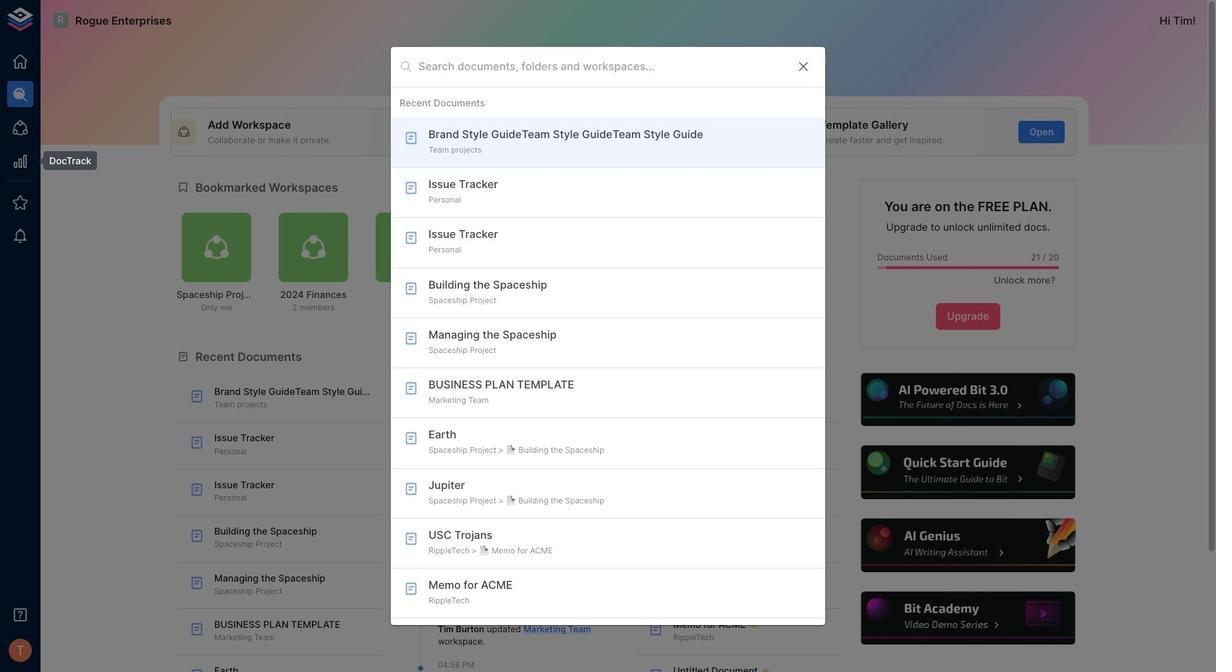 Task type: locate. For each thing, give the bounding box(es) containing it.
3 help image from the top
[[860, 517, 1078, 575]]

help image
[[860, 371, 1078, 429], [860, 444, 1078, 502], [860, 517, 1078, 575], [860, 590, 1078, 648]]

tooltip
[[33, 151, 97, 170]]

dialog
[[391, 47, 826, 626]]

1 help image from the top
[[860, 371, 1078, 429]]



Task type: vqa. For each thing, say whether or not it's contained in the screenshot.
The Insights link
no



Task type: describe. For each thing, give the bounding box(es) containing it.
2 help image from the top
[[860, 444, 1078, 502]]

Search documents, folders and workspaces... text field
[[419, 56, 785, 78]]

4 help image from the top
[[860, 590, 1078, 648]]



